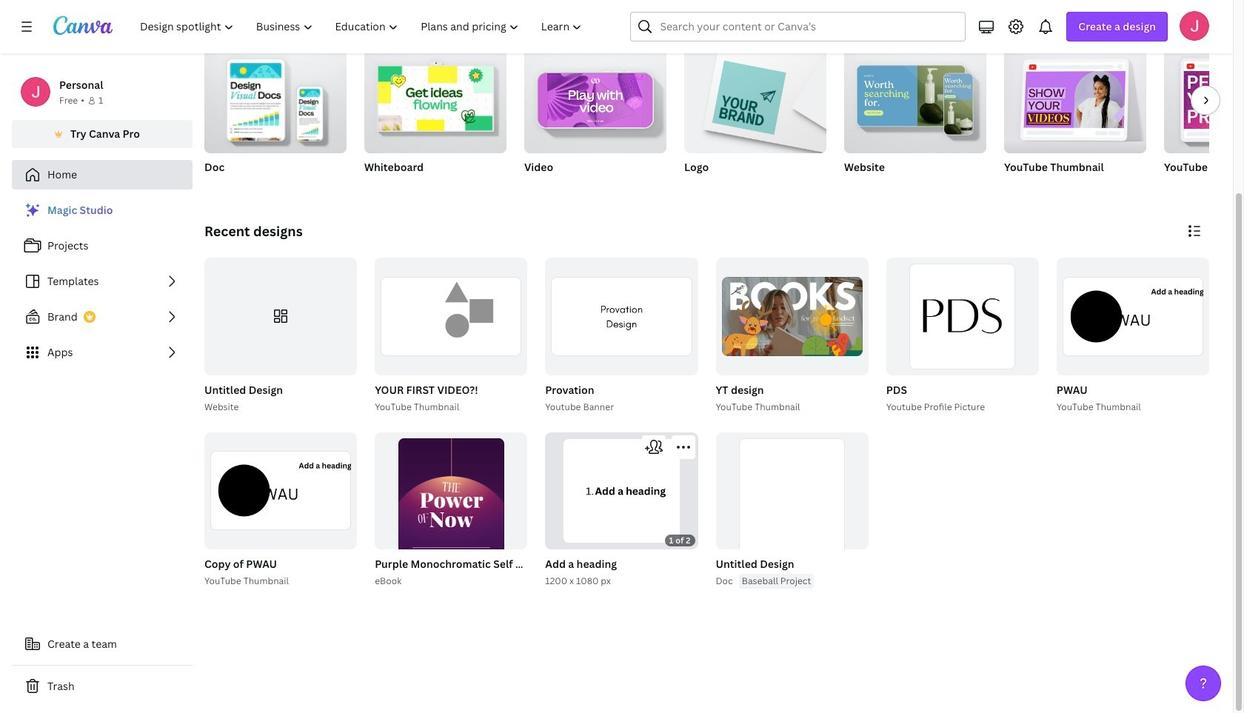 Task type: describe. For each thing, give the bounding box(es) containing it.
Search search field
[[660, 13, 937, 41]]



Task type: locate. For each thing, give the bounding box(es) containing it.
top level navigation element
[[130, 12, 595, 41]]

group
[[204, 41, 347, 193], [204, 41, 347, 153], [365, 41, 507, 193], [365, 41, 507, 153], [525, 41, 667, 193], [525, 41, 667, 153], [685, 41, 827, 193], [685, 41, 827, 153], [845, 41, 987, 193], [845, 41, 987, 153], [1005, 41, 1147, 193], [1005, 41, 1147, 153], [1165, 47, 1245, 193], [1165, 47, 1245, 153], [202, 258, 357, 415], [372, 258, 528, 415], [543, 258, 698, 415], [546, 258, 698, 375], [713, 258, 869, 415], [716, 258, 869, 375], [884, 258, 1039, 415], [887, 258, 1039, 375], [1054, 258, 1210, 415], [1057, 258, 1210, 375], [202, 432, 357, 589], [372, 432, 600, 607], [375, 432, 528, 607], [543, 432, 698, 589], [546, 432, 698, 550], [713, 432, 869, 589], [716, 432, 869, 588]]

james peterson image
[[1180, 11, 1210, 41]]

list
[[12, 196, 193, 367]]

None search field
[[631, 12, 966, 41]]



Task type: vqa. For each thing, say whether or not it's contained in the screenshot.
the topmost "4,"
no



